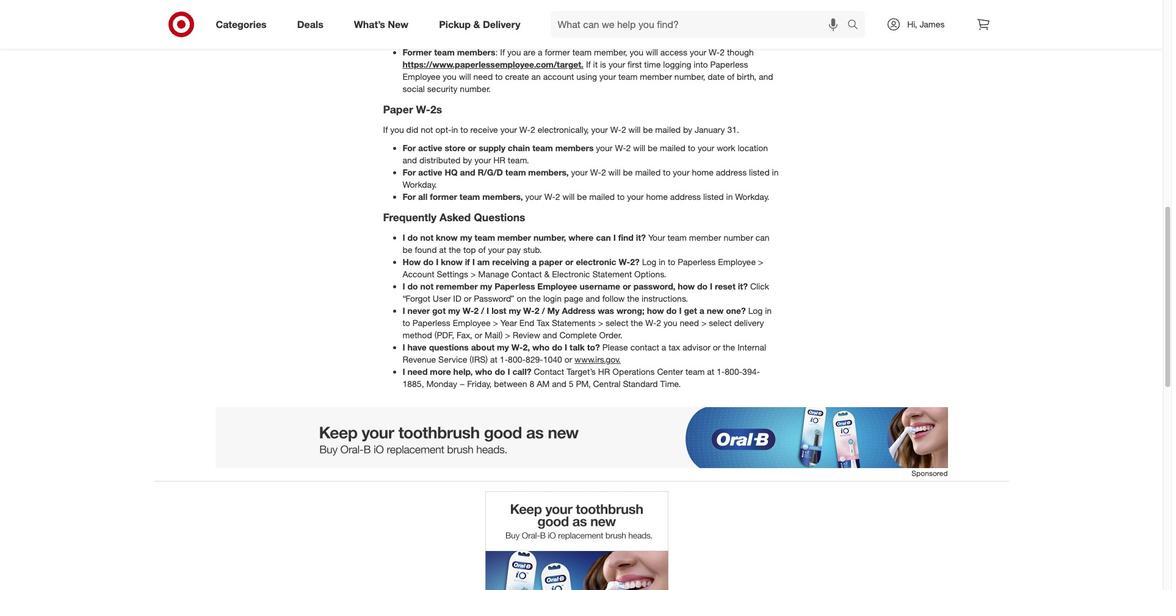 Task type: locate. For each thing, give the bounding box(es) containing it.
active up distributed
[[418, 143, 442, 153]]

password"
[[474, 293, 514, 304]]

0 vertical spatial need
[[473, 71, 493, 82]]

0 vertical spatial it
[[471, 4, 476, 15]]

date
[[708, 71, 725, 82]]

for for your w-2 will be mailed to your work location and distributed by your hr team.
[[403, 143, 416, 153]]

how up instructions.
[[678, 281, 695, 292]]

access down with
[[659, 23, 686, 33]]

at inside please contact a tax advisor or the internal revenue service (irs) at 1-800-829-1040 or
[[490, 354, 498, 365]]

0 vertical spatial of
[[727, 71, 735, 82]]

former
[[403, 47, 432, 57]]

w- up available at the top left of the page
[[499, 0, 510, 2]]

0 vertical spatial is
[[478, 4, 484, 15]]

what's new link
[[344, 11, 424, 38]]

2).
[[637, 35, 647, 45]]

members, down team.
[[528, 167, 569, 178]]

paper
[[383, 103, 413, 116]]

find
[[618, 232, 634, 243]]

it inside if it is your first time logging into paperless employee you will need to create an account using your team member number, date of birth, and social security number.
[[593, 59, 598, 70]]

1 horizontal spatial select
[[709, 318, 732, 328]]

member inside if it is your first time logging into paperless employee you will need to create an account using your team member number, date of birth, and social security number.
[[640, 71, 672, 82]]

1 vertical spatial active
[[418, 143, 442, 153]]

0 vertical spatial on
[[725, 23, 735, 33]]

need inside if it is your first time logging into paperless employee you will need to create an account using your team member number, date of birth, and social security number.
[[473, 71, 493, 82]]

team down > pay app > tax forms (w-4, w-2).
[[572, 47, 592, 57]]

delivery
[[734, 318, 764, 328]]

paperless
[[737, 23, 775, 33], [710, 59, 748, 70], [678, 257, 716, 267], [495, 281, 535, 292], [413, 318, 450, 328]]

active
[[546, 23, 568, 33], [418, 143, 442, 153], [418, 167, 442, 178]]

it right once
[[471, 4, 476, 15]]

you inside if it is your first time logging into paperless employee you will need to create an account using your team member number, date of birth, and social security number.
[[443, 71, 457, 82]]

not up found
[[420, 232, 434, 243]]

1 vertical spatial members,
[[482, 192, 523, 202]]

if down paper
[[383, 124, 388, 135]]

access up logging
[[660, 47, 688, 57]]

access inside ':  if you are an active team member, you will access your w-2 on paperless employee through'
[[659, 23, 686, 33]]

will inside your w-2 will be mailed to your work location and distributed by your hr team.
[[633, 143, 645, 153]]

1 vertical spatial tax
[[537, 318, 550, 328]]

1- inside contact target's hr operations center team at 1-800-394- 1885, monday – friday, between 8 am and 5 pm, central standard time.
[[717, 367, 725, 377]]

1 vertical spatial workday.
[[735, 192, 770, 202]]

is up pickup & delivery
[[478, 4, 484, 15]]

0 horizontal spatial by
[[463, 155, 472, 165]]

if for did
[[383, 124, 388, 135]]

and left 5
[[552, 379, 567, 389]]

0 vertical spatial member,
[[592, 23, 626, 33]]

2 for from the top
[[403, 167, 416, 178]]

if you opted in to receive your w-2 electronically, you will receive an e-mail with instructions for how to access your w-2 once it is available in january.
[[383, 0, 773, 15]]

it inside the 'if you opted in to receive your w-2 electronically, you will receive an e-mail with instructions for how to access your w-2 once it is available in january.'
[[471, 4, 476, 15]]

5
[[569, 379, 574, 389]]

mailed inside your w-2 will be mailed to your work location and distributed by your hr team.
[[660, 143, 686, 153]]

2 vertical spatial not
[[420, 281, 434, 292]]

team up top
[[475, 232, 495, 243]]

tax inside "log in to paperless employee > year end tax statements > select the w-2 you need > select delivery method (pdf, fax, or mail) > review and complete order."
[[537, 318, 550, 328]]

0 horizontal spatial need
[[408, 367, 428, 377]]

my down manage
[[480, 281, 492, 292]]

What can we help you find? suggestions appear below search field
[[550, 11, 851, 38]]

0 vertical spatial how
[[747, 0, 763, 2]]

at
[[439, 245, 446, 255], [490, 354, 498, 365], [707, 367, 714, 377]]

and right birth,
[[759, 71, 773, 82]]

at right found
[[439, 245, 446, 255]]

i left never
[[403, 306, 405, 316]]

chain
[[508, 143, 530, 153]]

if inside ':  if you are an active team member, you will access your w-2 on paperless employee through'
[[496, 23, 501, 33]]

https://www.paperlessemployee.com/target.
[[403, 59, 584, 70]]

former
[[545, 47, 570, 57], [430, 192, 457, 202]]

hr inside your w-2 will be mailed to your work location and distributed by your hr team.
[[493, 155, 505, 165]]

1 vertical spatial number,
[[534, 232, 566, 243]]

0 horizontal spatial former
[[430, 192, 457, 202]]

how inside the 'if you opted in to receive your w-2 electronically, you will receive an e-mail with instructions for how to access your w-2 once it is available in january.'
[[747, 0, 763, 2]]

mail
[[651, 0, 667, 2]]

r/g/d
[[478, 167, 503, 178]]

1- left 394-
[[717, 367, 725, 377]]

1- inside please contact a tax advisor or the internal revenue service (irs) at 1-800-829-1040 or
[[500, 354, 508, 365]]

and inside your w-2 will be mailed to your work location and distributed by your hr team.
[[403, 155, 417, 165]]

log inside log in to paperless employee > account settings > manage contact & electronic statement options.
[[642, 257, 657, 267]]

you up first
[[630, 47, 644, 57]]

active inside ':  if you are an active team member, you will access your w-2 on paperless employee through'
[[546, 23, 568, 33]]

800- down internal
[[725, 367, 742, 377]]

you down pay
[[507, 47, 521, 57]]

or inside "log in to paperless employee > year end tax statements > select the w-2 you need > select delivery method (pdf, fax, or mail) > review and complete order."
[[475, 330, 482, 340]]

1885,
[[403, 379, 424, 389]]

not for know
[[420, 232, 434, 243]]

friday,
[[467, 379, 492, 389]]

0 vertical spatial 800-
[[508, 354, 526, 365]]

1 vertical spatial is
[[600, 59, 606, 70]]

1 vertical spatial it
[[593, 59, 598, 70]]

0 vertical spatial :
[[491, 23, 494, 33]]

1 horizontal spatial by
[[683, 124, 692, 135]]

contact down how do i know if i am receiving a paper or electronic w-2? at the top of the page
[[512, 269, 542, 279]]

if inside if it is your first time logging into paperless employee you will need to create an account using your team member number, date of birth, and social security number.
[[586, 59, 591, 70]]

receive up once
[[450, 0, 478, 2]]

0 horizontal spatial of
[[478, 245, 486, 255]]

1 horizontal spatial log
[[748, 306, 763, 316]]

2 inside your w-2 will be mailed to your home address listed in workday.
[[601, 167, 606, 178]]

1 for from the top
[[403, 143, 416, 153]]

to inside log in to paperless employee > account settings > manage contact & electronic statement options.
[[668, 257, 675, 267]]

paperless down 'though' at the right top
[[710, 59, 748, 70]]

: down available at the top left of the page
[[491, 23, 494, 33]]

2 vertical spatial for
[[403, 192, 416, 202]]

questions
[[474, 211, 525, 224]]

sponsored
[[912, 469, 948, 478]]

categories link
[[205, 11, 282, 38]]

1 vertical spatial :
[[495, 47, 498, 57]]

/
[[481, 306, 484, 316], [542, 306, 545, 316]]

all
[[418, 192, 428, 202]]

1 horizontal spatial is
[[600, 59, 606, 70]]

> up click
[[758, 257, 763, 267]]

2 left 'though' at the right top
[[720, 47, 725, 57]]

2 inside "log in to paperless employee > year end tax statements > select the w-2 you need > select delivery method (pdf, fax, or mail) > review and complete order."
[[657, 318, 661, 328]]

1 vertical spatial an
[[534, 23, 543, 33]]

are up pay
[[519, 23, 531, 33]]

0 vertical spatial it?
[[636, 232, 646, 243]]

2 up your w-2 will be mailed to your work location and distributed by your hr team.
[[621, 124, 626, 135]]

order.
[[599, 330, 622, 340]]

for down did
[[403, 143, 416, 153]]

advertisement region
[[215, 408, 948, 469], [485, 492, 668, 591]]

of inside if it is your first time logging into paperless employee you will need to create an account using your team member number, date of birth, and social security number.
[[727, 71, 735, 82]]

0 horizontal spatial hr
[[493, 155, 505, 165]]

your inside "your team member number can be found at the top of your pay stub."
[[488, 245, 505, 255]]

be inside your w-2 will be mailed to your home address listed in workday.
[[623, 167, 633, 178]]

:
[[491, 23, 494, 33], [495, 47, 498, 57]]

members for active
[[453, 23, 491, 33]]

new
[[707, 306, 724, 316]]

0 horizontal spatial is
[[478, 4, 484, 15]]

pickup
[[439, 18, 471, 30]]

www.irs.gov.
[[575, 354, 621, 365]]

who
[[532, 342, 550, 353], [475, 367, 492, 377]]

(pdf,
[[435, 330, 454, 340]]

or right advisor at the bottom right
[[713, 342, 721, 353]]

0 horizontal spatial on
[[517, 293, 526, 304]]

team right your
[[668, 232, 687, 243]]

your
[[480, 0, 497, 2], [412, 4, 429, 15], [688, 23, 705, 33], [690, 47, 706, 57], [609, 59, 625, 70], [599, 71, 616, 82], [500, 124, 517, 135], [591, 124, 608, 135], [596, 143, 613, 153], [698, 143, 714, 153], [474, 155, 491, 165], [571, 167, 588, 178], [673, 167, 690, 178], [525, 192, 542, 202], [627, 192, 644, 202], [488, 245, 505, 255]]

& right the pickup
[[473, 18, 480, 30]]

options.
[[634, 269, 666, 279]]

workday. up number
[[735, 192, 770, 202]]

1 horizontal spatial /
[[542, 306, 545, 316]]

team inside contact target's hr operations center team at 1-800-394- 1885, monday – friday, between 8 am and 5 pm, central standard time.
[[686, 367, 705, 377]]

listed up number
[[703, 192, 724, 202]]

be inside "your team member number can be found at the top of your pay stub."
[[403, 245, 412, 255]]

2 up the 'for active store or supply chain team members'
[[531, 124, 535, 135]]

&
[[473, 18, 480, 30], [544, 269, 550, 279]]

for for your w-2 will be mailed to your home address listed in workday.
[[403, 167, 416, 178]]

2 vertical spatial an
[[532, 71, 541, 82]]

0 vertical spatial members,
[[528, 167, 569, 178]]

team inside ':  if you are an active team member, you will access your w-2 on paperless employee through'
[[571, 23, 590, 33]]

0 horizontal spatial can
[[596, 232, 611, 243]]

for left hq
[[403, 167, 416, 178]]

w- inside your w-2 will be mailed to your work location and distributed by your hr team.
[[615, 143, 626, 153]]

tax down my
[[537, 318, 550, 328]]

1 horizontal spatial former
[[545, 47, 570, 57]]

team inside if it is your first time logging into paperless employee you will need to create an account using your team member number, date of birth, and social security number.
[[618, 71, 638, 82]]

2 inside ':  if you are an active team member, you will access your w-2 on paperless employee through'
[[718, 23, 723, 33]]

1 vertical spatial by
[[463, 155, 472, 165]]

1 vertical spatial 1-
[[717, 367, 725, 377]]

0 vertical spatial contact
[[512, 269, 542, 279]]

will inside the 'if you opted in to receive your w-2 electronically, you will receive an e-mail with instructions for how to access your w-2 once it is available in january.'
[[587, 0, 599, 2]]

member, down (w-
[[594, 47, 627, 57]]

team.
[[508, 155, 529, 165]]

0 vertical spatial log
[[642, 257, 657, 267]]

1 vertical spatial are
[[523, 47, 536, 57]]

1 vertical spatial address
[[670, 192, 701, 202]]

are down pay
[[523, 47, 536, 57]]

1 vertical spatial at
[[490, 354, 498, 365]]

fax,
[[457, 330, 472, 340]]

0 vertical spatial &
[[473, 18, 480, 30]]

0 horizontal spatial &
[[473, 18, 480, 30]]

first
[[628, 59, 642, 70]]

about
[[471, 342, 495, 353]]

if it is your first time logging into paperless employee you will need to create an account using your team member number, date of birth, and social security number.
[[403, 59, 773, 94]]

1 horizontal spatial 1-
[[717, 367, 725, 377]]

2 can from the left
[[756, 232, 770, 243]]

need up number.
[[473, 71, 493, 82]]

if for is
[[586, 59, 591, 70]]

/ left lost
[[481, 306, 484, 316]]

be inside your w-2 will be mailed to your work location and distributed by your hr team.
[[648, 143, 658, 153]]

an inside if it is your first time logging into paperless employee you will need to create an account using your team member number, date of birth, and social security number.
[[532, 71, 541, 82]]

and inside click "forgot user id or password" on the login page and follow the instructions.
[[586, 293, 600, 304]]

the left top
[[449, 245, 461, 255]]

create
[[505, 71, 529, 82]]

the left login
[[529, 293, 541, 304]]

at inside contact target's hr operations center team at 1-800-394- 1885, monday – friday, between 8 am and 5 pm, central standard time.
[[707, 367, 714, 377]]

hr inside contact target's hr operations center team at 1-800-394- 1885, monday – friday, between 8 am and 5 pm, central standard time.
[[598, 367, 610, 377]]

members inside 'former team members :  if you are a former team member, you will access your w-2 though https://www.paperlessemployee.com/target.'
[[457, 47, 495, 57]]

paper w-2s
[[383, 103, 442, 116]]

1 vertical spatial advertisement region
[[485, 492, 668, 591]]

who up 829-
[[532, 342, 550, 353]]

0 horizontal spatial it
[[471, 4, 476, 15]]

: up https://www.paperlessemployee.com/target. link
[[495, 47, 498, 57]]

1 horizontal spatial :
[[495, 47, 498, 57]]

1 vertical spatial it?
[[738, 281, 748, 292]]

and inside contact target's hr operations center team at 1-800-394- 1885, monday – friday, between 8 am and 5 pm, central standard time.
[[552, 379, 567, 389]]

number, inside if it is your first time logging into paperless employee you will need to create an account using your team member number, date of birth, and social security number.
[[675, 71, 705, 82]]

one?
[[726, 306, 746, 316]]

be
[[643, 124, 653, 135], [648, 143, 658, 153], [623, 167, 633, 178], [577, 192, 587, 202], [403, 245, 412, 255]]

2 inside your w-2 will be mailed to your work location and distributed by your hr team.
[[626, 143, 631, 153]]

electronically, up the january.
[[517, 0, 569, 2]]

your team member number can be found at the top of your pay stub.
[[403, 232, 770, 255]]

tax
[[669, 342, 680, 353]]

of inside "your team member number can be found at the top of your pay stub."
[[478, 245, 486, 255]]

if inside the 'if you opted in to receive your w-2 electronically, you will receive an e-mail with instructions for how to access your w-2 once it is available in january.'
[[383, 0, 388, 2]]

by inside your w-2 will be mailed to your work location and distributed by your hr team.
[[463, 155, 472, 165]]

electronically, up your w-2 will be mailed to your work location and distributed by your hr team.
[[538, 124, 589, 135]]

1 vertical spatial log
[[748, 306, 763, 316]]

w- up contact
[[645, 318, 657, 328]]

w- down instructions
[[707, 23, 718, 33]]

0 vertical spatial access
[[383, 4, 410, 15]]

center
[[657, 367, 683, 377]]

1 horizontal spatial tax
[[562, 35, 575, 45]]

1 select from the left
[[606, 318, 629, 328]]

electronically,
[[517, 0, 569, 2], [538, 124, 589, 135]]

1 vertical spatial for
[[403, 167, 416, 178]]

1 horizontal spatial can
[[756, 232, 770, 243]]

to inside if it is your first time logging into paperless employee you will need to create an account using your team member number, date of birth, and social security number.
[[495, 71, 503, 82]]

0 horizontal spatial select
[[606, 318, 629, 328]]

is inside if it is your first time logging into paperless employee you will need to create an account using your team member number, date of birth, and social security number.
[[600, 59, 606, 70]]

is
[[478, 4, 484, 15], [600, 59, 606, 70]]

0 horizontal spatial who
[[475, 367, 492, 377]]

workday. up 'all'
[[403, 179, 437, 190]]

1 / from the left
[[481, 306, 484, 316]]

1 horizontal spatial hr
[[598, 367, 610, 377]]

active for for active hq and r/g/d team members,
[[418, 167, 442, 178]]

the inside "your team member number can be found at the top of your pay stub."
[[449, 245, 461, 255]]

> up advisor at the bottom right
[[702, 318, 707, 328]]

/ left my
[[542, 306, 545, 316]]

2
[[510, 0, 515, 2], [443, 4, 447, 15], [718, 23, 723, 33], [720, 47, 725, 57], [531, 124, 535, 135], [621, 124, 626, 135], [626, 143, 631, 153], [601, 167, 606, 178], [555, 192, 560, 202], [474, 306, 479, 316], [535, 306, 539, 316], [657, 318, 661, 328]]

former down app
[[545, 47, 570, 57]]

0 horizontal spatial listed
[[703, 192, 724, 202]]

w- inside "log in to paperless employee > year end tax statements > select the w-2 you need > select delivery method (pdf, fax, or mail) > review and complete order."
[[645, 318, 657, 328]]

0 horizontal spatial tax
[[537, 318, 550, 328]]

on inside click "forgot user id or password" on the login page and follow the instructions.
[[517, 293, 526, 304]]

access up new
[[383, 4, 410, 15]]

member, up (w-
[[592, 23, 626, 33]]

0 vertical spatial for
[[403, 143, 416, 153]]

team down first
[[618, 71, 638, 82]]

access inside 'former team members :  if you are a former team member, you will access your w-2 though https://www.paperlessemployee.com/target.'
[[660, 47, 688, 57]]

and left distributed
[[403, 155, 417, 165]]

by left january
[[683, 124, 692, 135]]

1-
[[500, 354, 508, 365], [717, 367, 725, 377]]

paperless inside ':  if you are an active team member, you will access your w-2 on paperless employee through'
[[737, 23, 775, 33]]

i need more help, who do i call?
[[403, 367, 534, 377]]

member, inside ':  if you are an active team member, you will access your w-2 on paperless employee through'
[[592, 23, 626, 33]]

members for former
[[457, 47, 495, 57]]

1- down i have questions about my w-2, who do i talk to?
[[500, 354, 508, 365]]

an left e-
[[632, 0, 641, 2]]

listed
[[749, 167, 770, 178], [703, 192, 724, 202]]

call?
[[512, 367, 532, 377]]

members, up questions
[[482, 192, 523, 202]]

1 vertical spatial hr
[[598, 367, 610, 377]]

who up friday,
[[475, 367, 492, 377]]

i up the 'between'
[[508, 367, 510, 377]]

log inside "log in to paperless employee > year end tax statements > select the w-2 you need > select delivery method (pdf, fax, or mail) > review and complete order."
[[748, 306, 763, 316]]

active up app
[[546, 23, 568, 33]]

do left reset
[[697, 281, 708, 292]]

will up your w-2 will be mailed to your home address listed in workday.
[[633, 143, 645, 153]]

store
[[445, 143, 466, 153]]

w- up your w-2 will be mailed to your work location and distributed by your hr team.
[[610, 124, 621, 135]]

0 vertical spatial hr
[[493, 155, 505, 165]]

0 vertical spatial workday.
[[403, 179, 437, 190]]

opt-
[[435, 124, 451, 135]]

was
[[598, 306, 614, 316]]

do
[[408, 232, 418, 243], [423, 257, 434, 267], [408, 281, 418, 292], [697, 281, 708, 292], [666, 306, 677, 316], [552, 342, 562, 353], [495, 367, 505, 377]]

contact
[[512, 269, 542, 279], [534, 367, 564, 377]]

an up app
[[534, 23, 543, 33]]

1 horizontal spatial at
[[490, 354, 498, 365]]

0 vertical spatial active
[[546, 23, 568, 33]]

& inside log in to paperless employee > account settings > manage contact & electronic statement options.
[[544, 269, 550, 279]]

of
[[727, 71, 735, 82], [478, 245, 486, 255]]

1 horizontal spatial need
[[473, 71, 493, 82]]

my down the id
[[448, 306, 460, 316]]

page
[[564, 293, 583, 304]]

0 vertical spatial are
[[519, 23, 531, 33]]

access inside the 'if you opted in to receive your w-2 electronically, you will receive an e-mail with instructions for how to access your w-2 once it is available in january.'
[[383, 4, 410, 15]]

a inside please contact a tax advisor or the internal revenue service (irs) at 1-800-829-1040 or
[[662, 342, 666, 353]]

got
[[432, 306, 446, 316]]

need down 'get'
[[680, 318, 699, 328]]

you
[[390, 0, 404, 2], [571, 0, 585, 2], [503, 23, 517, 33], [628, 23, 642, 33], [507, 47, 521, 57], [630, 47, 644, 57], [443, 71, 457, 82], [390, 124, 404, 135], [664, 318, 677, 328]]

2 vertical spatial members
[[555, 143, 594, 153]]

2 horizontal spatial member
[[689, 232, 721, 243]]

1 horizontal spatial it
[[593, 59, 598, 70]]

w- inside 'former team members :  if you are a former team member, you will access your w-2 though https://www.paperlessemployee.com/target.'
[[709, 47, 720, 57]]

0 vertical spatial who
[[532, 342, 550, 353]]

0 horizontal spatial address
[[670, 192, 701, 202]]

2 vertical spatial access
[[660, 47, 688, 57]]

1 horizontal spatial listed
[[749, 167, 770, 178]]

it? left click
[[738, 281, 748, 292]]

0 horizontal spatial 800-
[[508, 354, 526, 365]]

your inside ':  if you are an active team member, you will access your w-2 on paperless employee through'
[[688, 23, 705, 33]]

what's new
[[354, 18, 409, 30]]

log for how do i know if i am receiving a paper or electronic w-2?
[[642, 257, 657, 267]]

my for know
[[460, 232, 472, 243]]

1 horizontal spatial member
[[640, 71, 672, 82]]

4,
[[617, 35, 624, 45]]

if up what's new link
[[383, 0, 388, 2]]

member up pay
[[497, 232, 531, 243]]

1 vertical spatial home
[[646, 192, 668, 202]]

into
[[694, 59, 708, 70]]

0 vertical spatial former
[[545, 47, 570, 57]]

member, inside 'former team members :  if you are a former team member, you will access your w-2 though https://www.paperlessemployee.com/target.'
[[594, 47, 627, 57]]

1 horizontal spatial of
[[727, 71, 735, 82]]

on inside ':  if you are an active team member, you will access your w-2 on paperless employee through'
[[725, 23, 735, 33]]

it
[[471, 4, 476, 15], [593, 59, 598, 70]]

team inside "your team member number can be found at the top of your pay stub."
[[668, 232, 687, 243]]

search button
[[842, 11, 871, 40]]

0 vertical spatial know
[[436, 232, 458, 243]]

reset
[[715, 281, 736, 292]]

statements
[[552, 318, 596, 328]]

2 up your w-2 will be mailed to your home address listed in workday.
[[626, 143, 631, 153]]

0 horizontal spatial home
[[646, 192, 668, 202]]

2 horizontal spatial how
[[747, 0, 763, 2]]

1 horizontal spatial how
[[678, 281, 695, 292]]

2 / from the left
[[542, 306, 545, 316]]

by
[[683, 124, 692, 135], [463, 155, 472, 165]]

questions
[[429, 342, 469, 353]]

2 down instructions.
[[657, 318, 661, 328]]

contact down 1040
[[534, 367, 564, 377]]

employee up "fax,"
[[453, 318, 491, 328]]

2 vertical spatial at
[[707, 367, 714, 377]]

w- up end
[[523, 306, 535, 316]]

if down available at the top left of the page
[[496, 23, 501, 33]]

on up end
[[517, 293, 526, 304]]

using
[[576, 71, 597, 82]]

you left opted
[[390, 0, 404, 2]]

1 vertical spatial 800-
[[725, 367, 742, 377]]

home inside your w-2 will be mailed to your home address listed in workday.
[[692, 167, 714, 178]]

select down "new"
[[709, 318, 732, 328]]

how right for
[[747, 0, 763, 2]]

employee inside log in to paperless employee > account settings > manage contact & electronic statement options.
[[718, 257, 756, 267]]

0 vertical spatial at
[[439, 245, 446, 255]]

1040
[[543, 354, 562, 365]]

i left find
[[613, 232, 616, 243]]

can
[[596, 232, 611, 243], [756, 232, 770, 243]]

2 vertical spatial how
[[647, 306, 664, 316]]

1 vertical spatial need
[[680, 318, 699, 328]]

0 vertical spatial home
[[692, 167, 714, 178]]



Task type: describe. For each thing, give the bounding box(es) containing it.
internal
[[738, 342, 766, 353]]

i up '"forgot' in the left of the page
[[403, 281, 405, 292]]

2 select from the left
[[709, 318, 732, 328]]

my up year
[[509, 306, 521, 316]]

0 vertical spatial by
[[683, 124, 692, 135]]

address inside your w-2 will be mailed to your home address listed in workday.
[[716, 167, 747, 178]]

how
[[403, 257, 421, 267]]

> down year
[[505, 330, 510, 340]]

settings
[[437, 269, 468, 279]]

you inside "log in to paperless employee > year end tax statements > select the w-2 you need > select delivery method (pdf, fax, or mail) > review and complete order."
[[664, 318, 677, 328]]

team up asked
[[460, 192, 480, 202]]

or inside click "forgot user id or password" on the login page and follow the instructions.
[[464, 293, 472, 304]]

in inside your w-2 will be mailed to your home address listed in workday.
[[772, 167, 779, 178]]

w- right 4,
[[626, 35, 637, 45]]

hi, james
[[907, 19, 945, 29]]

instructions.
[[642, 293, 688, 304]]

not for remember
[[420, 281, 434, 292]]

target's
[[567, 367, 596, 377]]

do up the 'between'
[[495, 367, 505, 377]]

birth,
[[737, 71, 757, 82]]

w- up active team members
[[431, 4, 443, 15]]

employee inside if it is your first time logging into paperless employee you will need to create an account using your team member number, date of birth, and social security number.
[[403, 71, 440, 82]]

team up through
[[430, 23, 451, 33]]

your inside 'former team members :  if you are a former team member, you will access your w-2 though https://www.paperlessemployee.com/target.'
[[690, 47, 706, 57]]

800- inside contact target's hr operations center team at 1-800-394- 1885, monday – friday, between 8 am and 5 pm, central standard time.
[[725, 367, 742, 377]]

a right 'get'
[[700, 306, 704, 316]]

i down frequently
[[403, 232, 405, 243]]

2 left once
[[443, 4, 447, 15]]

2 inside 'former team members :  if you are a former team member, you will access your w-2 though https://www.paperlessemployee.com/target.'
[[720, 47, 725, 57]]

w- down the social
[[416, 103, 430, 116]]

deals
[[297, 18, 323, 30]]

am
[[537, 379, 550, 389]]

a inside 'former team members :  if you are a former team member, you will access your w-2 though https://www.paperlessemployee.com/target.'
[[538, 47, 542, 57]]

are inside 'former team members :  if you are a former team member, you will access your w-2 though https://www.paperlessemployee.com/target.'
[[523, 47, 536, 57]]

year
[[501, 318, 517, 328]]

and right hq
[[460, 167, 475, 178]]

will inside 'former team members :  if you are a former team member, you will access your w-2 though https://www.paperlessemployee.com/target.'
[[646, 47, 658, 57]]

account
[[403, 269, 434, 279]]

paperless inside log in to paperless employee > account settings > manage contact & electronic statement options.
[[678, 257, 716, 267]]

team down through
[[434, 47, 455, 57]]

or up electronic
[[565, 257, 574, 267]]

and inside if it is your first time logging into paperless employee you will need to create an account using your team member number, date of birth, and social security number.
[[759, 71, 773, 82]]

0 vertical spatial not
[[421, 124, 433, 135]]

i down found
[[436, 257, 439, 267]]

through
[[443, 35, 472, 45]]

advisor
[[683, 342, 711, 353]]

i do not know my team member number, where can i find it?
[[403, 232, 648, 243]]

you down available at the top left of the page
[[503, 23, 517, 33]]

asked
[[440, 211, 471, 224]]

stub.
[[523, 245, 542, 255]]

app
[[536, 35, 552, 45]]

> left pay
[[512, 35, 517, 45]]

need inside "log in to paperless employee > year end tax statements > select the w-2 you need > select delivery method (pdf, fax, or mail) > review and complete order."
[[680, 318, 699, 328]]

2 up available at the top left of the page
[[510, 0, 515, 2]]

are inside ':  if you are an active team member, you will access your w-2 on paperless employee through'
[[519, 23, 531, 33]]

between
[[494, 379, 527, 389]]

pickup & delivery
[[439, 18, 521, 30]]

if you did not opt-in to receive your w-2 electronically, your w-2 will be mailed by january 31.
[[383, 124, 739, 135]]

will down your w-2 will be mailed to your home address listed in workday.
[[563, 192, 575, 202]]

receive up supply
[[470, 124, 498, 135]]

do down found
[[423, 257, 434, 267]]

2 down 'password"'
[[474, 306, 479, 316]]

your w-2 will be mailed to your work location and distributed by your hr team.
[[403, 143, 768, 165]]

if inside 'former team members :  if you are a former team member, you will access your w-2 though https://www.paperlessemployee.com/target.'
[[500, 47, 505, 57]]

listed inside your w-2 will be mailed to your home address listed in workday.
[[749, 167, 770, 178]]

method
[[403, 330, 432, 340]]

number
[[724, 232, 753, 243]]

the inside "log in to paperless employee > year end tax statements > select the w-2 you need > select delivery method (pdf, fax, or mail) > review and complete order."
[[631, 318, 643, 328]]

service
[[438, 354, 467, 365]]

will inside if it is your first time logging into paperless employee you will need to create an account using your team member number, date of birth, and social security number.
[[459, 71, 471, 82]]

click "forgot user id or password" on the login page and follow the instructions.
[[403, 281, 769, 304]]

or right store
[[468, 143, 476, 153]]

log for i never got my w-2 / i lost my w-2 / my address was wrong; how do i get a new one?
[[748, 306, 763, 316]]

for all former team members, your w-2 will be mailed to your home address listed in workday.
[[403, 192, 770, 202]]

8
[[530, 379, 534, 389]]

log in to paperless employee > year end tax statements > select the w-2 you need > select delivery method (pdf, fax, or mail) > review and complete order.
[[403, 306, 772, 340]]

get
[[684, 306, 697, 316]]

logging
[[663, 59, 691, 70]]

know for at
[[436, 232, 458, 243]]

work
[[717, 143, 735, 153]]

w- inside your w-2 will be mailed to your home address listed in workday.
[[590, 167, 601, 178]]

do up 1040
[[552, 342, 562, 353]]

to inside "log in to paperless employee > year end tax statements > select the w-2 you need > select delivery method (pdf, fax, or mail) > review and complete order."
[[403, 318, 410, 328]]

workday. inside your w-2 will be mailed to your home address listed in workday.
[[403, 179, 437, 190]]

number.
[[460, 84, 491, 94]]

instructions
[[688, 0, 732, 2]]

will up your w-2 will be mailed to your work location and distributed by your hr team.
[[629, 124, 641, 135]]

i do not remember my paperless employee username or password, how do i reset it?
[[403, 281, 750, 292]]

2 left my
[[535, 306, 539, 316]]

time.
[[660, 379, 681, 389]]

> up mail)
[[493, 318, 498, 328]]

w- up statement
[[619, 257, 630, 267]]

in inside log in to paperless employee > account settings > manage contact & electronic statement options.
[[659, 257, 666, 267]]

receiving
[[492, 257, 529, 267]]

my
[[547, 306, 560, 316]]

: inside ':  if you are an active team member, you will access your w-2 on paperless employee through'
[[491, 23, 494, 33]]

mailed inside your w-2 will be mailed to your home address listed in workday.
[[635, 167, 661, 178]]

receive left e-
[[602, 0, 629, 2]]

800- inside please contact a tax advisor or the internal revenue service (irs) at 1-800-829-1040 or
[[508, 354, 526, 365]]

my for about
[[497, 342, 509, 353]]

at inside "your team member number can be found at the top of your pay stub."
[[439, 245, 446, 255]]

will inside your w-2 will be mailed to your home address listed in workday.
[[608, 167, 621, 178]]

can inside "your team member number can be found at the top of your pay stub."
[[756, 232, 770, 243]]

will inside ':  if you are an active team member, you will access your w-2 on paperless employee through'
[[644, 23, 656, 33]]

user
[[433, 293, 451, 304]]

1 horizontal spatial who
[[532, 342, 550, 353]]

> down was
[[598, 318, 603, 328]]

deals link
[[287, 11, 339, 38]]

a down 'stub.'
[[532, 257, 537, 267]]

0 horizontal spatial member
[[497, 232, 531, 243]]

do up '"forgot' in the left of the page
[[408, 281, 418, 292]]

1 vertical spatial former
[[430, 192, 457, 202]]

i have questions about my w-2, who do i talk to?
[[403, 342, 602, 353]]

is inside the 'if you opted in to receive your w-2 electronically, you will receive an e-mail with instructions for how to access your w-2 once it is available in january.'
[[478, 4, 484, 15]]

or down talk
[[565, 354, 572, 365]]

employee inside "log in to paperless employee > year end tax statements > select the w-2 you need > select delivery method (pdf, fax, or mail) > review and complete order."
[[453, 318, 491, 328]]

electronic
[[576, 257, 616, 267]]

0 horizontal spatial how
[[647, 306, 664, 316]]

i never got my w-2 / i lost my w-2 / my address was wrong; how do i get a new one?
[[403, 306, 748, 316]]

1 vertical spatial who
[[475, 367, 492, 377]]

team down team.
[[505, 167, 526, 178]]

you up 2).
[[628, 23, 642, 33]]

: inside 'former team members :  if you are a former team member, you will access your w-2 though https://www.paperlessemployee.com/target.'
[[495, 47, 498, 57]]

i left have
[[403, 342, 405, 353]]

2 vertical spatial need
[[408, 367, 428, 377]]

for active hq and r/g/d team members,
[[403, 167, 569, 178]]

1 vertical spatial listed
[[703, 192, 724, 202]]

1 horizontal spatial members,
[[528, 167, 569, 178]]

i right if
[[472, 257, 475, 267]]

the up wrong;
[[627, 293, 639, 304]]

3 for from the top
[[403, 192, 416, 202]]

log in to paperless employee > account settings > manage contact & electronic statement options.
[[403, 257, 763, 279]]

electronically, inside the 'if you opted in to receive your w-2 electronically, you will receive an e-mail with instructions for how to access your w-2 once it is available in january.'
[[517, 0, 569, 2]]

an inside the 'if you opted in to receive your w-2 electronically, you will receive an e-mail with instructions for how to access your w-2 once it is available in january.'
[[632, 0, 641, 2]]

paperless inside "log in to paperless employee > year end tax statements > select the w-2 you need > select delivery method (pdf, fax, or mail) > review and complete order."
[[413, 318, 450, 328]]

2?
[[630, 257, 640, 267]]

new
[[388, 18, 409, 30]]

do down instructions.
[[666, 306, 677, 316]]

active for for active store or supply chain team members
[[418, 143, 442, 153]]

member inside "your team member number can be found at the top of your pay stub."
[[689, 232, 721, 243]]

revenue
[[403, 354, 436, 365]]

active
[[403, 23, 428, 33]]

contact target's hr operations center team at 1-800-394- 1885, monday – friday, between 8 am and 5 pm, central standard time.
[[403, 367, 760, 389]]

> right app
[[554, 35, 559, 45]]

"forgot
[[403, 293, 430, 304]]

0 horizontal spatial it?
[[636, 232, 646, 243]]

your
[[648, 232, 665, 243]]

found
[[415, 245, 437, 255]]

mail)
[[485, 330, 503, 340]]

an inside ':  if you are an active team member, you will access your w-2 on paperless employee through'
[[534, 23, 543, 33]]

i up 1885,
[[403, 367, 405, 377]]

active team members
[[403, 23, 491, 33]]

team right chain
[[532, 143, 553, 153]]

know for settings
[[441, 257, 463, 267]]

w- up chain
[[519, 124, 531, 135]]

former inside 'former team members :  if you are a former team member, you will access your w-2 though https://www.paperlessemployee.com/target.'
[[545, 47, 570, 57]]

review
[[513, 330, 540, 340]]

please
[[602, 342, 628, 353]]

once
[[450, 4, 469, 15]]

0 horizontal spatial members,
[[482, 192, 523, 202]]

more
[[430, 367, 451, 377]]

how do i know if i am receiving a paper or electronic w-2?
[[403, 257, 640, 267]]

account
[[543, 71, 574, 82]]

follow
[[602, 293, 625, 304]]

central
[[593, 379, 621, 389]]

i left talk
[[565, 342, 567, 353]]

hq
[[445, 167, 458, 178]]

w- down review
[[511, 342, 523, 353]]

james
[[920, 19, 945, 29]]

w- down your w-2 will be mailed to your home address listed in workday.
[[544, 192, 555, 202]]

do up found
[[408, 232, 418, 243]]

available
[[487, 4, 520, 15]]

pickup & delivery link
[[429, 11, 536, 38]]

search
[[842, 19, 871, 31]]

if for opted
[[383, 0, 388, 2]]

in inside "log in to paperless employee > year end tax statements > select the w-2 you need > select delivery method (pdf, fax, or mail) > review and complete order."
[[765, 306, 772, 316]]

you left did
[[390, 124, 404, 135]]

1 can from the left
[[596, 232, 611, 243]]

security
[[427, 84, 458, 94]]

never
[[408, 306, 430, 316]]

you up ':  if you are an active team member, you will access your w-2 on paperless employee through'
[[571, 0, 585, 2]]

0 horizontal spatial number,
[[534, 232, 566, 243]]

i left lost
[[487, 306, 489, 316]]

my for remember
[[480, 281, 492, 292]]

forms
[[577, 35, 601, 45]]

i left 'get'
[[679, 306, 682, 316]]

standard
[[623, 379, 658, 389]]

contact inside contact target's hr operations center team at 1-800-394- 1885, monday – friday, between 8 am and 5 pm, central standard time.
[[534, 367, 564, 377]]

i left reset
[[710, 281, 713, 292]]

the inside please contact a tax advisor or the internal revenue service (irs) at 1-800-829-1040 or
[[723, 342, 735, 353]]

opted
[[406, 0, 429, 2]]

to inside your w-2 will be mailed to your work location and distributed by your hr team.
[[688, 143, 695, 153]]

or up follow
[[623, 281, 631, 292]]

paperless up 'password"'
[[495, 281, 535, 292]]

2 down your w-2 will be mailed to your home address listed in workday.
[[555, 192, 560, 202]]

> left manage
[[471, 269, 476, 279]]

0 vertical spatial advertisement region
[[215, 408, 948, 469]]

contact inside log in to paperless employee > account settings > manage contact & electronic statement options.
[[512, 269, 542, 279]]

paperless inside if it is your first time logging into paperless employee you will need to create an account using your team member number, date of birth, and social security number.
[[710, 59, 748, 70]]

for
[[735, 0, 745, 2]]

with
[[670, 0, 685, 2]]

31.
[[727, 124, 739, 135]]

employee inside ':  if you are an active team member, you will access your w-2 on paperless employee through'
[[403, 35, 440, 45]]

frequently asked questions
[[383, 211, 525, 224]]

1 horizontal spatial it?
[[738, 281, 748, 292]]

employee up login
[[537, 281, 577, 292]]

w- up "fax,"
[[463, 306, 474, 316]]

1 vertical spatial electronically,
[[538, 124, 589, 135]]

id
[[453, 293, 461, 304]]



Task type: vqa. For each thing, say whether or not it's contained in the screenshot.


